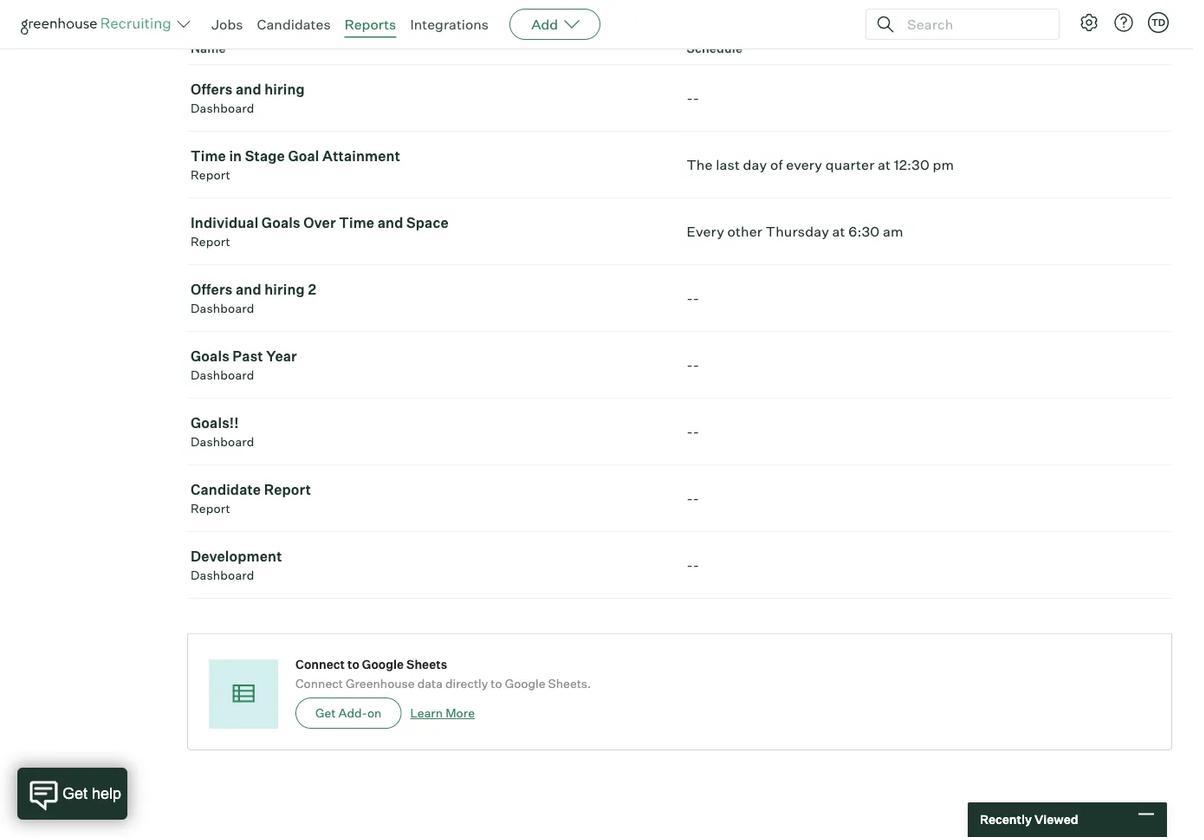Task type: locate. For each thing, give the bounding box(es) containing it.
time left the in
[[191, 148, 226, 165]]

-- for candidate report
[[687, 490, 700, 507]]

report down individual
[[191, 234, 230, 249]]

0 horizontal spatial at
[[833, 223, 846, 240]]

and inside the offers and hiring dashboard
[[236, 81, 261, 98]]

0 vertical spatial time
[[191, 148, 226, 165]]

hiring
[[264, 81, 305, 98], [264, 281, 305, 298]]

4 -- from the top
[[687, 423, 700, 440]]

development dashboard
[[191, 548, 282, 583]]

and left space
[[378, 214, 403, 232]]

1 dashboard from the top
[[191, 101, 254, 116]]

0 vertical spatial to
[[347, 657, 359, 672]]

learn
[[410, 706, 443, 721]]

1 vertical spatial to
[[491, 676, 502, 691]]

hiring down candidates on the left top of page
[[264, 81, 305, 98]]

1 vertical spatial offers
[[191, 281, 233, 298]]

0 horizontal spatial goals
[[191, 348, 230, 365]]

0 vertical spatial goals
[[262, 214, 300, 232]]

greenhouse recruiting image
[[21, 14, 177, 35]]

sheets
[[407, 657, 447, 672]]

development
[[191, 548, 282, 565]]

thursday
[[766, 223, 829, 240]]

to
[[347, 657, 359, 672], [491, 676, 502, 691]]

sheets.
[[548, 676, 591, 691]]

2 -- from the top
[[687, 290, 700, 307]]

1 offers from the top
[[191, 81, 233, 98]]

1 vertical spatial time
[[339, 214, 375, 232]]

4 dashboard from the top
[[191, 434, 254, 450]]

report down the in
[[191, 167, 230, 183]]

offers
[[191, 81, 233, 98], [191, 281, 233, 298]]

goals past year dashboard
[[191, 348, 297, 383]]

and up the in
[[236, 81, 261, 98]]

0 horizontal spatial google
[[362, 657, 404, 672]]

td button
[[1145, 9, 1173, 36]]

-
[[687, 89, 693, 107], [693, 89, 700, 107], [687, 290, 693, 307], [693, 290, 700, 307], [687, 356, 693, 374], [693, 356, 700, 374], [687, 423, 693, 440], [693, 423, 700, 440], [687, 490, 693, 507], [693, 490, 700, 507], [687, 557, 693, 574], [693, 557, 700, 574]]

time right over
[[339, 214, 375, 232]]

report
[[191, 167, 230, 183], [191, 234, 230, 249], [264, 481, 311, 499], [191, 501, 230, 516]]

candidate report report
[[191, 481, 311, 516]]

1 hiring from the top
[[264, 81, 305, 98]]

1 -- from the top
[[687, 89, 700, 107]]

configure image
[[1079, 12, 1100, 33]]

dashboard down development
[[191, 568, 254, 583]]

offers inside offers and hiring 2 dashboard
[[191, 281, 233, 298]]

candidates
[[257, 16, 331, 33]]

offers for offers and hiring
[[191, 81, 233, 98]]

0 vertical spatial hiring
[[264, 81, 305, 98]]

at left 6:30 on the right of the page
[[833, 223, 846, 240]]

6 -- from the top
[[687, 557, 700, 574]]

dashboard down goals!! in the left of the page
[[191, 434, 254, 450]]

1 vertical spatial hiring
[[264, 281, 305, 298]]

google up the greenhouse
[[362, 657, 404, 672]]

time
[[191, 148, 226, 165], [339, 214, 375, 232]]

time inside time in stage goal attainment report
[[191, 148, 226, 165]]

goals!!
[[191, 414, 239, 432]]

1 horizontal spatial time
[[339, 214, 375, 232]]

learn more link
[[410, 706, 475, 721]]

1 vertical spatial connect
[[296, 676, 343, 691]]

hiring inside offers and hiring 2 dashboard
[[264, 281, 305, 298]]

2 vertical spatial and
[[236, 281, 261, 298]]

and left the 2
[[236, 281, 261, 298]]

and for dashboard
[[236, 81, 261, 98]]

goal
[[288, 148, 319, 165]]

at left 12:30
[[878, 156, 891, 174]]

goals inside the 'individual goals over time and space report'
[[262, 214, 300, 232]]

time inside the 'individual goals over time and space report'
[[339, 214, 375, 232]]

past
[[233, 348, 263, 365]]

goals left over
[[262, 214, 300, 232]]

space
[[406, 214, 449, 232]]

2 offers from the top
[[191, 281, 233, 298]]

offers down individual
[[191, 281, 233, 298]]

0 vertical spatial connect
[[296, 657, 345, 672]]

report inside the 'individual goals over time and space report'
[[191, 234, 230, 249]]

offers inside the offers and hiring dashboard
[[191, 81, 233, 98]]

recently
[[980, 812, 1032, 827]]

1 vertical spatial goals
[[191, 348, 230, 365]]

more
[[446, 706, 475, 721]]

dashboard down the past
[[191, 368, 254, 383]]

5 -- from the top
[[687, 490, 700, 507]]

0 vertical spatial offers
[[191, 81, 233, 98]]

google
[[362, 657, 404, 672], [505, 676, 546, 691]]

dashboard
[[191, 101, 254, 116], [191, 301, 254, 316], [191, 368, 254, 383], [191, 434, 254, 450], [191, 568, 254, 583]]

0 horizontal spatial time
[[191, 148, 226, 165]]

6:30
[[849, 223, 880, 240]]

get add-on
[[315, 706, 382, 721]]

3 -- from the top
[[687, 356, 700, 374]]

--
[[687, 89, 700, 107], [687, 290, 700, 307], [687, 356, 700, 374], [687, 423, 700, 440], [687, 490, 700, 507], [687, 557, 700, 574]]

2 dashboard from the top
[[191, 301, 254, 316]]

3 dashboard from the top
[[191, 368, 254, 383]]

dashboard up the past
[[191, 301, 254, 316]]

get add-on link
[[296, 698, 402, 729]]

goals left the past
[[191, 348, 230, 365]]

stage
[[245, 148, 285, 165]]

connect
[[296, 657, 345, 672], [296, 676, 343, 691]]

hiring inside the offers and hiring dashboard
[[264, 81, 305, 98]]

add
[[531, 16, 558, 33]]

to right directly
[[491, 676, 502, 691]]

0 vertical spatial and
[[236, 81, 261, 98]]

hiring left the 2
[[264, 281, 305, 298]]

google left sheets.
[[505, 676, 546, 691]]

pm
[[933, 156, 954, 174]]

5 dashboard from the top
[[191, 568, 254, 583]]

dashboard up the in
[[191, 101, 254, 116]]

greenhouse
[[346, 676, 415, 691]]

1 vertical spatial and
[[378, 214, 403, 232]]

1 vertical spatial google
[[505, 676, 546, 691]]

of
[[771, 156, 783, 174]]

at
[[878, 156, 891, 174], [833, 223, 846, 240]]

1 horizontal spatial goals
[[262, 214, 300, 232]]

1 horizontal spatial at
[[878, 156, 891, 174]]

and
[[236, 81, 261, 98], [378, 214, 403, 232], [236, 281, 261, 298]]

goals
[[262, 214, 300, 232], [191, 348, 230, 365]]

the last day of every quarter at 12:30 pm
[[687, 156, 954, 174]]

report inside time in stage goal attainment report
[[191, 167, 230, 183]]

in
[[229, 148, 242, 165]]

2 hiring from the top
[[264, 281, 305, 298]]

12:30
[[894, 156, 930, 174]]

to up the greenhouse
[[347, 657, 359, 672]]

and inside offers and hiring 2 dashboard
[[236, 281, 261, 298]]

offers down name
[[191, 81, 233, 98]]

data
[[417, 676, 443, 691]]



Task type: describe. For each thing, give the bounding box(es) containing it.
1 horizontal spatial google
[[505, 676, 546, 691]]

reports
[[345, 16, 396, 33]]

add button
[[510, 9, 601, 40]]

directly
[[445, 676, 488, 691]]

day
[[743, 156, 767, 174]]

every other thursday at 6:30 am
[[687, 223, 904, 240]]

time in stage goal attainment report
[[191, 148, 400, 183]]

td button
[[1148, 12, 1169, 33]]

viewed
[[1035, 812, 1079, 827]]

and inside the 'individual goals over time and space report'
[[378, 214, 403, 232]]

get
[[315, 706, 336, 721]]

hiring for offers and hiring 2
[[264, 281, 305, 298]]

-- for offers and hiring
[[687, 89, 700, 107]]

goals inside goals past year dashboard
[[191, 348, 230, 365]]

1 connect from the top
[[296, 657, 345, 672]]

the
[[687, 156, 713, 174]]

name
[[191, 41, 226, 56]]

and for 2
[[236, 281, 261, 298]]

candidate
[[191, 481, 261, 499]]

candidates link
[[257, 16, 331, 33]]

dashboard inside the offers and hiring dashboard
[[191, 101, 254, 116]]

jobs
[[211, 16, 243, 33]]

goals!! dashboard
[[191, 414, 254, 450]]

attainment
[[322, 148, 400, 165]]

other
[[728, 223, 763, 240]]

recently viewed
[[980, 812, 1079, 827]]

dashboard inside development dashboard
[[191, 568, 254, 583]]

2
[[308, 281, 316, 298]]

2 connect from the top
[[296, 676, 343, 691]]

0 vertical spatial google
[[362, 657, 404, 672]]

offers and hiring 2 dashboard
[[191, 281, 316, 316]]

1 vertical spatial at
[[833, 223, 846, 240]]

over
[[304, 214, 336, 232]]

td
[[1152, 16, 1166, 28]]

0 horizontal spatial to
[[347, 657, 359, 672]]

year
[[266, 348, 297, 365]]

offers and hiring dashboard
[[191, 81, 305, 116]]

individual
[[191, 214, 259, 232]]

integrations link
[[410, 16, 489, 33]]

individual goals over time and space report
[[191, 214, 449, 249]]

offers for offers and hiring 2
[[191, 281, 233, 298]]

schedule
[[687, 41, 743, 56]]

integrations
[[410, 16, 489, 33]]

-- for goals past year
[[687, 356, 700, 374]]

-- for development
[[687, 557, 700, 574]]

add-
[[338, 706, 367, 721]]

reports link
[[345, 16, 396, 33]]

every
[[786, 156, 823, 174]]

-- for offers and hiring 2
[[687, 290, 700, 307]]

quarter
[[826, 156, 875, 174]]

1 horizontal spatial to
[[491, 676, 502, 691]]

on
[[367, 706, 382, 721]]

jobs link
[[211, 16, 243, 33]]

icon google connector image
[[228, 679, 258, 709]]

dashboard inside goals past year dashboard
[[191, 368, 254, 383]]

am
[[883, 223, 904, 240]]

every
[[687, 223, 725, 240]]

-- for goals!!
[[687, 423, 700, 440]]

dashboard inside offers and hiring 2 dashboard
[[191, 301, 254, 316]]

last
[[716, 156, 740, 174]]

Search text field
[[903, 12, 1043, 37]]

report down candidate
[[191, 501, 230, 516]]

hiring for offers and hiring
[[264, 81, 305, 98]]

0 vertical spatial at
[[878, 156, 891, 174]]

learn more
[[410, 706, 475, 721]]

connect to google sheets connect greenhouse data directly to google sheets.
[[296, 657, 591, 691]]

report right candidate
[[264, 481, 311, 499]]



Task type: vqa. For each thing, say whether or not it's contained in the screenshot.


